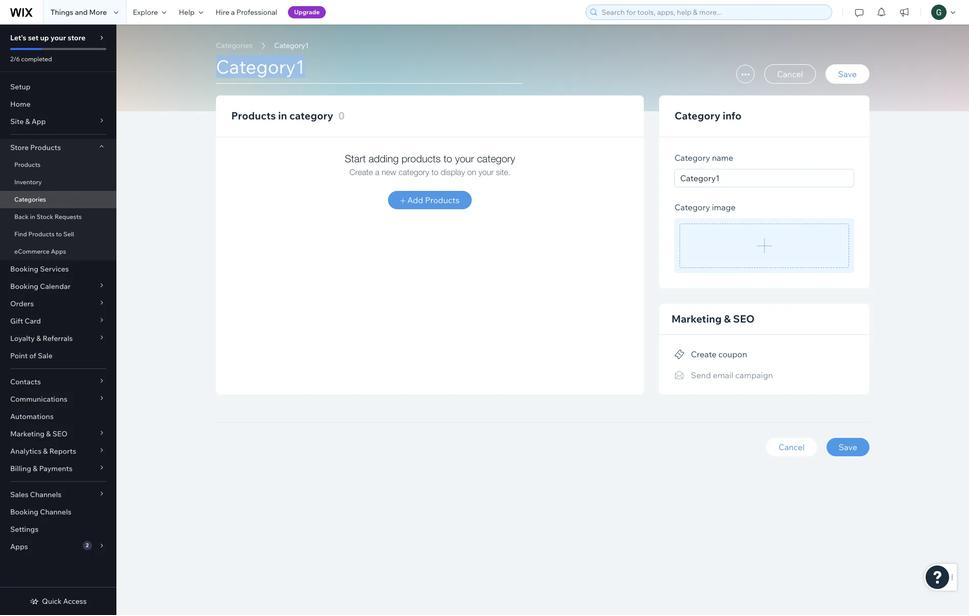 Task type: describe. For each thing, give the bounding box(es) containing it.
sales channels
[[10, 490, 61, 500]]

Category name text field
[[675, 169, 855, 187]]

point of sale link
[[0, 347, 116, 365]]

settings
[[10, 525, 39, 534]]

hire a professional link
[[210, 0, 283, 25]]

analytics & reports button
[[0, 443, 116, 460]]

help
[[179, 8, 195, 17]]

back in stock requests link
[[0, 208, 116, 226]]

start
[[345, 153, 366, 164]]

products
[[402, 153, 441, 164]]

store
[[10, 143, 29, 152]]

find
[[14, 230, 27, 238]]

things and more
[[51, 8, 107, 17]]

find products to sell link
[[0, 226, 116, 243]]

save for save button to the top
[[838, 69, 857, 79]]

campaign
[[736, 370, 773, 380]]

store
[[68, 33, 86, 42]]

explore
[[133, 8, 158, 17]]

products for store products
[[30, 143, 61, 152]]

app
[[32, 117, 46, 126]]

send
[[691, 370, 711, 380]]

and
[[75, 8, 88, 17]]

help button
[[173, 0, 210, 25]]

billing & payments button
[[0, 460, 116, 478]]

category name
[[675, 153, 734, 163]]

add
[[408, 195, 423, 205]]

products for find products to sell
[[28, 230, 55, 238]]

upgrade
[[294, 8, 320, 16]]

marketing inside marketing & seo popup button
[[10, 430, 45, 439]]

hire
[[216, 8, 229, 17]]

a inside start adding products to your category create a new category to display on your site.
[[375, 168, 380, 177]]

automations link
[[0, 408, 116, 425]]

quick
[[42, 597, 62, 606]]

quick access
[[42, 597, 87, 606]]

2 vertical spatial your
[[479, 168, 494, 177]]

setup link
[[0, 78, 116, 96]]

2/6
[[10, 55, 20, 63]]

marketing inside form
[[672, 313, 722, 325]]

booking calendar
[[10, 282, 71, 291]]

gift card
[[10, 317, 41, 326]]

orders button
[[0, 295, 116, 313]]

products for add products
[[425, 195, 460, 205]]

site & app button
[[0, 113, 116, 130]]

card
[[25, 317, 41, 326]]

site
[[10, 117, 24, 126]]

sale
[[38, 351, 53, 361]]

hire a professional
[[216, 8, 277, 17]]

display
[[441, 168, 465, 177]]

create inside start adding products to your category create a new category to display on your site.
[[350, 168, 373, 177]]

settings link
[[0, 521, 116, 538]]

in for products
[[278, 109, 287, 122]]

save for bottom save button
[[839, 442, 858, 453]]

info
[[723, 109, 742, 122]]

store products
[[10, 143, 61, 152]]

in for back
[[30, 213, 35, 221]]

of
[[29, 351, 36, 361]]

category for category image
[[675, 202, 710, 212]]

gift
[[10, 317, 23, 326]]

find products to sell
[[14, 230, 74, 238]]

plus xs image
[[401, 199, 406, 204]]

up
[[40, 33, 49, 42]]

promote newsletter image
[[675, 371, 685, 380]]

categories inside sidebar element
[[14, 196, 46, 203]]

start adding products to your category create a new category to display on your site.
[[345, 153, 515, 177]]

booking channels
[[10, 508, 71, 517]]

home
[[10, 100, 31, 109]]

analytics & reports
[[10, 447, 76, 456]]

on
[[467, 168, 476, 177]]

site.
[[496, 168, 511, 177]]

marketing & seo button
[[0, 425, 116, 443]]

& up coupon
[[724, 313, 731, 325]]

1 vertical spatial apps
[[10, 542, 28, 552]]

professional
[[237, 8, 277, 17]]

automations
[[10, 412, 54, 421]]

category for category name
[[675, 153, 710, 163]]

completed
[[21, 55, 52, 63]]

billing & payments
[[10, 464, 73, 474]]

let's
[[10, 33, 26, 42]]

sell
[[63, 230, 74, 238]]

2/6 completed
[[10, 55, 52, 63]]

orders
[[10, 299, 34, 309]]

point of sale
[[10, 351, 53, 361]]

1 vertical spatial cancel
[[779, 442, 805, 453]]

loyalty
[[10, 334, 35, 343]]

category1
[[274, 41, 309, 50]]

& for billing & payments dropdown button
[[33, 464, 38, 474]]

create inside button
[[691, 350, 717, 360]]

2 vertical spatial category
[[399, 168, 429, 177]]

products link
[[0, 156, 116, 174]]

1 horizontal spatial apps
[[51, 248, 66, 255]]

& for 'analytics & reports' popup button
[[43, 447, 48, 456]]

0 horizontal spatial a
[[231, 8, 235, 17]]



Task type: locate. For each thing, give the bounding box(es) containing it.
let's set up your store
[[10, 33, 86, 42]]

set
[[28, 33, 38, 42]]

0 vertical spatial save
[[838, 69, 857, 79]]

create down start at the left of the page
[[350, 168, 373, 177]]

category for category info
[[675, 109, 721, 122]]

1 vertical spatial booking
[[10, 282, 38, 291]]

& left reports
[[43, 447, 48, 456]]

booking up the orders
[[10, 282, 38, 291]]

1 horizontal spatial categories link
[[211, 40, 258, 51]]

form
[[116, 25, 969, 616]]

1 vertical spatial save
[[839, 442, 858, 453]]

0 vertical spatial marketing & seo
[[672, 313, 755, 325]]

1 vertical spatial seo
[[52, 430, 67, 439]]

a
[[231, 8, 235, 17], [375, 168, 380, 177]]

back
[[14, 213, 29, 221]]

seo inside popup button
[[52, 430, 67, 439]]

name
[[712, 153, 734, 163]]

2 horizontal spatial category
[[477, 153, 515, 164]]

& for loyalty & referrals popup button
[[36, 334, 41, 343]]

form containing products in category
[[116, 25, 969, 616]]

category
[[675, 109, 721, 122], [675, 153, 710, 163], [675, 202, 710, 212]]

&
[[25, 117, 30, 126], [724, 313, 731, 325], [36, 334, 41, 343], [46, 430, 51, 439], [43, 447, 48, 456], [33, 464, 38, 474]]

0 vertical spatial category
[[675, 109, 721, 122]]

2 category from the top
[[675, 153, 710, 163]]

0 horizontal spatial to
[[56, 230, 62, 238]]

2 vertical spatial to
[[56, 230, 62, 238]]

0 horizontal spatial category
[[290, 109, 333, 122]]

1 horizontal spatial in
[[278, 109, 287, 122]]

home link
[[0, 96, 116, 113]]

categories down inventory
[[14, 196, 46, 203]]

category
[[290, 109, 333, 122], [477, 153, 515, 164], [399, 168, 429, 177]]

contacts button
[[0, 373, 116, 391]]

cancel button
[[765, 64, 816, 84], [767, 438, 817, 457]]

access
[[63, 597, 87, 606]]

marketing & seo up create coupon button
[[672, 313, 755, 325]]

0 vertical spatial to
[[444, 153, 452, 164]]

point
[[10, 351, 28, 361]]

& right loyalty
[[36, 334, 41, 343]]

categories link down hire
[[211, 40, 258, 51]]

& inside marketing & seo popup button
[[46, 430, 51, 439]]

1 horizontal spatial marketing & seo
[[672, 313, 755, 325]]

1 vertical spatial category
[[675, 153, 710, 163]]

2
[[86, 542, 89, 549]]

0 horizontal spatial your
[[51, 33, 66, 42]]

& inside billing & payments dropdown button
[[33, 464, 38, 474]]

& inside 'analytics & reports' popup button
[[43, 447, 48, 456]]

0 horizontal spatial in
[[30, 213, 35, 221]]

marketing & seo up analytics & reports at the bottom of the page
[[10, 430, 67, 439]]

booking services link
[[0, 261, 116, 278]]

communications button
[[0, 391, 116, 408]]

categories link
[[211, 40, 258, 51], [0, 191, 116, 208]]

1 horizontal spatial a
[[375, 168, 380, 177]]

0 horizontal spatial categories link
[[0, 191, 116, 208]]

1 vertical spatial categories
[[14, 196, 46, 203]]

more
[[89, 8, 107, 17]]

seo up coupon
[[733, 313, 755, 325]]

add products
[[406, 195, 460, 205]]

seo
[[733, 313, 755, 325], [52, 430, 67, 439]]

booking for booking channels
[[10, 508, 38, 517]]

coupon
[[719, 350, 747, 360]]

1 vertical spatial categories link
[[0, 191, 116, 208]]

1 horizontal spatial seo
[[733, 313, 755, 325]]

gift card button
[[0, 313, 116, 330]]

site & app
[[10, 117, 46, 126]]

channels up booking channels
[[30, 490, 61, 500]]

channels inside popup button
[[30, 490, 61, 500]]

communications
[[10, 395, 67, 404]]

& inside site & app popup button
[[25, 117, 30, 126]]

& for site & app popup button
[[25, 117, 30, 126]]

category left 'info'
[[675, 109, 721, 122]]

marketing & seo inside popup button
[[10, 430, 67, 439]]

stock
[[37, 213, 53, 221]]

marketing up create coupon button
[[672, 313, 722, 325]]

to up the display
[[444, 153, 452, 164]]

booking down ecommerce
[[10, 265, 38, 274]]

ecommerce apps
[[14, 248, 66, 255]]

ecommerce
[[14, 248, 50, 255]]

0 vertical spatial booking
[[10, 265, 38, 274]]

1 category from the top
[[675, 109, 721, 122]]

channels for booking channels
[[40, 508, 71, 517]]

to left the display
[[432, 168, 439, 177]]

in inside sidebar element
[[30, 213, 35, 221]]

analytics
[[10, 447, 41, 456]]

sales
[[10, 490, 28, 500]]

0 vertical spatial categories link
[[211, 40, 258, 51]]

Untitled Category text field
[[216, 55, 523, 84]]

adding
[[369, 153, 399, 164]]

1 vertical spatial to
[[432, 168, 439, 177]]

0 horizontal spatial categories
[[14, 196, 46, 203]]

0 horizontal spatial create
[[350, 168, 373, 177]]

marketing & seo
[[672, 313, 755, 325], [10, 430, 67, 439]]

1 vertical spatial marketing
[[10, 430, 45, 439]]

booking calendar button
[[0, 278, 116, 295]]

2 booking from the top
[[10, 282, 38, 291]]

0 vertical spatial create
[[350, 168, 373, 177]]

seo up 'analytics & reports' popup button
[[52, 430, 67, 439]]

booking up settings
[[10, 508, 38, 517]]

0 vertical spatial your
[[51, 33, 66, 42]]

category left image
[[675, 202, 710, 212]]

& inside loyalty & referrals popup button
[[36, 334, 41, 343]]

2 vertical spatial booking
[[10, 508, 38, 517]]

products inside dropdown button
[[30, 143, 61, 152]]

requests
[[55, 213, 82, 221]]

products inside button
[[425, 195, 460, 205]]

upgrade button
[[288, 6, 326, 18]]

apps down settings
[[10, 542, 28, 552]]

a right hire
[[231, 8, 235, 17]]

0 horizontal spatial marketing
[[10, 430, 45, 439]]

payments
[[39, 464, 73, 474]]

Search for tools, apps, help & more... field
[[599, 5, 829, 19]]

0 vertical spatial save button
[[826, 64, 870, 84]]

loyalty & referrals button
[[0, 330, 116, 347]]

1 booking from the top
[[10, 265, 38, 274]]

0 vertical spatial apps
[[51, 248, 66, 255]]

reports
[[49, 447, 76, 456]]

0 horizontal spatial seo
[[52, 430, 67, 439]]

0 vertical spatial channels
[[30, 490, 61, 500]]

contacts
[[10, 377, 41, 387]]

0 horizontal spatial apps
[[10, 542, 28, 552]]

category image
[[675, 202, 736, 212]]

3 category from the top
[[675, 202, 710, 212]]

marketing
[[672, 313, 722, 325], [10, 430, 45, 439]]

1 vertical spatial channels
[[40, 508, 71, 517]]

save
[[838, 69, 857, 79], [839, 442, 858, 453]]

categories link inside form
[[211, 40, 258, 51]]

categories down hire
[[216, 41, 253, 50]]

0 horizontal spatial marketing & seo
[[10, 430, 67, 439]]

save button
[[826, 64, 870, 84], [827, 438, 870, 457]]

create coupon button
[[675, 347, 747, 362]]

category info
[[675, 109, 742, 122]]

1 vertical spatial a
[[375, 168, 380, 177]]

booking services
[[10, 265, 69, 274]]

billing
[[10, 464, 31, 474]]

0 vertical spatial seo
[[733, 313, 755, 325]]

new
[[382, 168, 396, 177]]

email
[[713, 370, 734, 380]]

send email campaign
[[691, 370, 773, 380]]

category left name
[[675, 153, 710, 163]]

your right 'on'
[[479, 168, 494, 177]]

channels for sales channels
[[30, 490, 61, 500]]

sidebar element
[[0, 25, 116, 616]]

booking for booking calendar
[[10, 282, 38, 291]]

1 horizontal spatial categories
[[216, 41, 253, 50]]

1 horizontal spatial to
[[432, 168, 439, 177]]

0 vertical spatial cancel button
[[765, 64, 816, 84]]

1 vertical spatial cancel button
[[767, 438, 817, 457]]

category up site.
[[477, 153, 515, 164]]

image
[[712, 202, 736, 212]]

channels
[[30, 490, 61, 500], [40, 508, 71, 517]]

sales channels button
[[0, 486, 116, 504]]

to inside find products to sell link
[[56, 230, 62, 238]]

to
[[444, 153, 452, 164], [432, 168, 439, 177], [56, 230, 62, 238]]

booking for booking services
[[10, 265, 38, 274]]

your right the up
[[51, 33, 66, 42]]

quick access button
[[30, 597, 87, 606]]

1 horizontal spatial your
[[455, 153, 474, 164]]

& for marketing & seo popup button
[[46, 430, 51, 439]]

3 booking from the top
[[10, 508, 38, 517]]

0 vertical spatial cancel
[[777, 69, 803, 79]]

ecommerce apps link
[[0, 243, 116, 261]]

channels down sales channels popup button
[[40, 508, 71, 517]]

apps down find products to sell link
[[51, 248, 66, 255]]

& right billing
[[33, 464, 38, 474]]

1 horizontal spatial marketing
[[672, 313, 722, 325]]

products in category 0
[[231, 109, 345, 122]]

inventory
[[14, 178, 42, 186]]

1 vertical spatial category
[[477, 153, 515, 164]]

calendar
[[40, 282, 71, 291]]

store products button
[[0, 139, 116, 156]]

things
[[51, 8, 73, 17]]

marketing up analytics
[[10, 430, 45, 439]]

apps
[[51, 248, 66, 255], [10, 542, 28, 552]]

1 vertical spatial in
[[30, 213, 35, 221]]

category left 0
[[290, 109, 333, 122]]

create up send
[[691, 350, 717, 360]]

& up analytics & reports at the bottom of the page
[[46, 430, 51, 439]]

1 vertical spatial create
[[691, 350, 717, 360]]

0 vertical spatial a
[[231, 8, 235, 17]]

0 vertical spatial category
[[290, 109, 333, 122]]

send email campaign button
[[675, 368, 773, 383]]

services
[[40, 265, 69, 274]]

setup
[[10, 82, 31, 91]]

your inside sidebar element
[[51, 33, 66, 42]]

2 horizontal spatial your
[[479, 168, 494, 177]]

2 horizontal spatial to
[[444, 153, 452, 164]]

to left the sell
[[56, 230, 62, 238]]

products
[[231, 109, 276, 122], [30, 143, 61, 152], [14, 161, 41, 169], [425, 195, 460, 205], [28, 230, 55, 238]]

& right site
[[25, 117, 30, 126]]

categories link up requests
[[0, 191, 116, 208]]

1 vertical spatial marketing & seo
[[10, 430, 67, 439]]

2 vertical spatial category
[[675, 202, 710, 212]]

a left new at the top left of the page
[[375, 168, 380, 177]]

0 vertical spatial marketing
[[672, 313, 722, 325]]

your up 'on'
[[455, 153, 474, 164]]

1 vertical spatial save button
[[827, 438, 870, 457]]

0 vertical spatial in
[[278, 109, 287, 122]]

1 horizontal spatial category
[[399, 168, 429, 177]]

back in stock requests
[[14, 213, 82, 221]]

0 vertical spatial categories
[[216, 41, 253, 50]]

1 vertical spatial your
[[455, 153, 474, 164]]

1 horizontal spatial create
[[691, 350, 717, 360]]

promote coupon image
[[675, 350, 685, 360]]

booking inside dropdown button
[[10, 282, 38, 291]]

category down products
[[399, 168, 429, 177]]



Task type: vqa. For each thing, say whether or not it's contained in the screenshot.
The 2/6 Completed
yes



